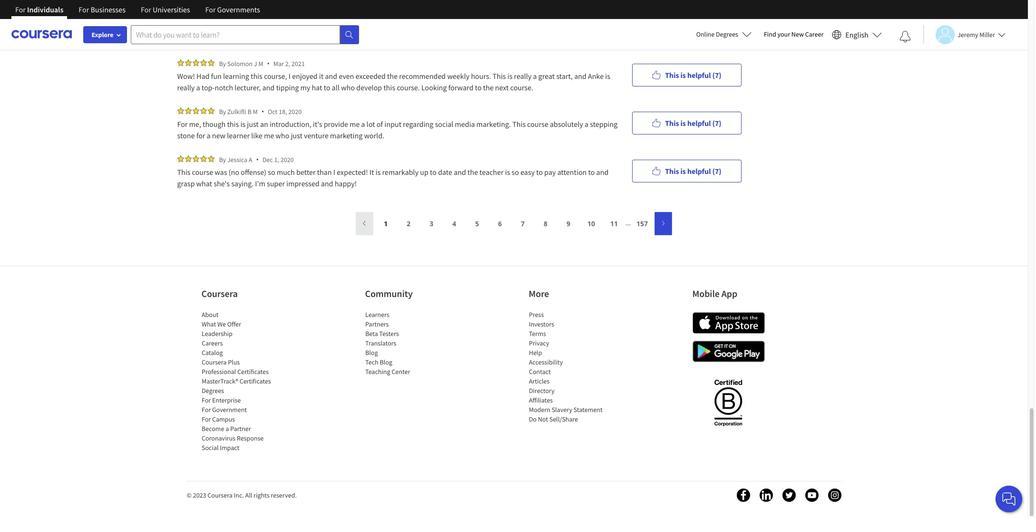 Task type: locate. For each thing, give the bounding box(es) containing it.
0 horizontal spatial forward
[[237, 12, 262, 21]]

the left usage
[[233, 23, 244, 33]]

1 helpful from the top
[[687, 16, 711, 26]]

this is helpful (7) button for wow! had fun learning this course, i enjoyed it and even exceeded the recommended weekly hours. this is really a great start, and anke is really a top-notch lecturer, and tipping my hat to all who develop this course. looking forward to the next course.
[[632, 64, 741, 86]]

0 horizontal spatial me
[[264, 131, 274, 140]]

what
[[201, 320, 216, 329]]

provide
[[324, 119, 348, 129]]

4 (7) from the top
[[712, 166, 721, 176]]

new
[[791, 30, 804, 39]]

fun
[[211, 71, 222, 81]]

great down analytics,
[[504, 23, 520, 33]]

0 horizontal spatial degrees
[[201, 387, 224, 395]]

2 this is helpful (7) from the top
[[665, 70, 721, 80]]

2 horizontal spatial •
[[267, 59, 270, 68]]

for
[[15, 5, 26, 14], [79, 5, 89, 14], [141, 5, 151, 14], [205, 5, 216, 14], [177, 119, 188, 129], [201, 396, 211, 405], [201, 406, 211, 414], [201, 415, 211, 424]]

really down wow!
[[177, 83, 195, 92]]

really inside i am really looking forward to more details on customer journey, kpis in fb, ig or other social media analytics, i love details when it comes to understanding the usage of social media for businesses. the course was a great review at parts and a great source of new information! thank you.
[[192, 12, 210, 21]]

of right usage
[[265, 23, 272, 33]]

0 vertical spatial social
[[454, 12, 472, 21]]

thank
[[177, 35, 197, 44]]

2020 inside by zulkifli b m • oct 18, 2020
[[288, 107, 302, 116]]

0 horizontal spatial it
[[319, 71, 323, 81]]

much
[[277, 167, 295, 177]]

teaching center link
[[365, 368, 410, 376]]

find your new career
[[764, 30, 824, 39]]

privacy link
[[529, 339, 549, 348]]

dec
[[262, 155, 273, 164]]

0 vertical spatial m
[[258, 59, 263, 68]]

i inside wow! had fun learning this course, i enjoyed it and even exceeded the recommended weekly hours. this is really a great start, and anke is really a top-notch lecturer, and tipping my hat to all who develop this course. looking forward to the next course.
[[289, 71, 291, 81]]

0 vertical spatial it
[[587, 12, 592, 21]]

of
[[265, 23, 272, 33], [545, 23, 551, 33], [377, 119, 383, 129]]

2
[[407, 219, 410, 228]]

details
[[290, 12, 311, 21], [545, 12, 567, 21]]

or
[[427, 12, 433, 21]]

chevron left image
[[361, 219, 368, 228]]

(7) for i am really looking forward to more details on customer journey, kpis in fb, ig or other social media analytics, i love details when it comes to understanding the usage of social media for businesses. the course was a great review at parts and a great source of new information! thank you.
[[712, 16, 721, 26]]

press link
[[529, 311, 544, 319]]

was up she's
[[215, 167, 227, 177]]

3 by from the top
[[219, 155, 226, 164]]

filled star image
[[177, 0, 184, 7], [185, 59, 191, 66], [192, 59, 199, 66], [185, 108, 191, 114], [200, 108, 207, 114], [177, 156, 184, 162], [192, 156, 199, 162], [208, 156, 214, 162]]

1 horizontal spatial degrees
[[716, 30, 738, 39]]

list containing about
[[201, 310, 282, 453]]

course. down recommended
[[397, 83, 420, 92]]

to right up
[[430, 167, 437, 177]]

list containing press
[[529, 310, 610, 424]]

it up hat on the left top of page
[[319, 71, 323, 81]]

1 vertical spatial this
[[383, 83, 395, 92]]

0 vertical spatial who
[[341, 83, 355, 92]]

government
[[212, 406, 247, 414]]

2 vertical spatial course
[[192, 167, 213, 177]]

happy!
[[335, 179, 357, 188]]

0 horizontal spatial great
[[419, 23, 435, 33]]

...
[[625, 218, 631, 228]]

1 horizontal spatial was
[[400, 23, 412, 33]]

testers
[[379, 330, 399, 338]]

help
[[529, 349, 542, 357]]

we
[[217, 320, 226, 329]]

4 link
[[446, 212, 463, 235]]

learners
[[365, 311, 389, 319]]

1 vertical spatial degrees
[[201, 387, 224, 395]]

1 vertical spatial just
[[291, 131, 302, 140]]

0 vertical spatial blog
[[365, 349, 378, 357]]

5
[[475, 219, 479, 228]]

great left start,
[[538, 71, 555, 81]]

m right j
[[258, 59, 263, 68]]

forward inside wow! had fun learning this course, i enjoyed it and even exceeded the recommended weekly hours. this is really a great start, and anke is really a top-notch lecturer, and tipping my hat to all who develop this course. looking forward to the next course.
[[448, 83, 473, 92]]

coursera image
[[11, 27, 72, 42]]

the left the teacher
[[468, 167, 478, 177]]

m
[[258, 59, 263, 68], [253, 107, 258, 116]]

1 horizontal spatial details
[[545, 12, 567, 21]]

1 horizontal spatial just
[[291, 131, 302, 140]]

just down introduction, on the left top of page
[[291, 131, 302, 140]]

really right hours.
[[514, 71, 532, 81]]

0 horizontal spatial was
[[215, 167, 227, 177]]

1 vertical spatial new
[[212, 131, 226, 140]]

app
[[722, 288, 737, 300]]

certificates up mastertrack® certificates link at the bottom left of the page
[[237, 368, 269, 376]]

by for fun
[[219, 59, 226, 68]]

degrees inside about what we offer leadership careers catalog coursera plus professional certificates mastertrack® certificates degrees for enterprise for government for campus become a partner coronavirus response social impact
[[201, 387, 224, 395]]

2 vertical spatial media
[[455, 119, 475, 129]]

rights
[[254, 491, 270, 500]]

i right than
[[333, 167, 335, 177]]

for left universities
[[141, 5, 151, 14]]

• left oct
[[262, 107, 264, 116]]

m inside by solomon j m • mar 2, 2021
[[258, 59, 263, 68]]

2 horizontal spatial this
[[383, 83, 395, 92]]

course up "what" on the left of page
[[192, 167, 213, 177]]

and down course,
[[262, 83, 275, 92]]

the down hours.
[[483, 83, 494, 92]]

by left the jessica
[[219, 155, 226, 164]]

for up "stone"
[[177, 119, 188, 129]]

and inside i am really looking forward to more details on customer journey, kpis in fb, ig or other social media analytics, i love details when it comes to understanding the usage of social media for businesses. the course was a great review at parts and a great source of new information! thank you.
[[485, 23, 497, 33]]

0 vertical spatial really
[[192, 12, 210, 21]]

i up tipping at the top left of the page
[[289, 71, 291, 81]]

0 horizontal spatial of
[[265, 23, 272, 33]]

list for coursera
[[201, 310, 282, 453]]

1 vertical spatial for
[[196, 131, 205, 140]]

really
[[192, 12, 210, 21], [514, 71, 532, 81], [177, 83, 195, 92]]

for inside for me, though this is just an introduction, it's provide me a lot of input regarding social media marketing. this course absolutely a stepping stone for a new learner like me who just venture marketing world.
[[196, 131, 205, 140]]

1 vertical spatial was
[[215, 167, 227, 177]]

customer
[[322, 12, 353, 21]]

so up the super
[[268, 167, 275, 177]]

2020 right 1,
[[281, 155, 294, 164]]

helpful for for me, though this is just an introduction, it's provide me a lot of input regarding social media marketing. this course absolutely a stepping stone for a new learner like me who just venture marketing world.
[[687, 118, 711, 128]]

me up marketing
[[350, 119, 360, 129]]

media left the marketing.
[[455, 119, 475, 129]]

1 horizontal spatial forward
[[448, 83, 473, 92]]

1 vertical spatial m
[[253, 107, 258, 116]]

for me, though this is just an introduction, it's provide me a lot of input regarding social media marketing. this course absolutely a stepping stone for a new learner like me who just venture marketing world.
[[177, 119, 619, 140]]

2 vertical spatial social
[[435, 119, 453, 129]]

this inside for me, though this is just an introduction, it's provide me a lot of input regarding social media marketing. this course absolutely a stepping stone for a new learner like me who just venture marketing world.
[[227, 119, 239, 129]]

0 horizontal spatial just
[[247, 119, 259, 129]]

directory link
[[529, 387, 554, 395]]

filled star image up fun
[[208, 59, 214, 66]]

filled star image up wow!
[[177, 59, 184, 66]]

all
[[245, 491, 252, 500]]

new right source
[[553, 23, 566, 33]]

logo of certified b corporation image
[[709, 374, 748, 431]]

professional certificates link
[[201, 368, 269, 376]]

to left pay at the top
[[536, 167, 543, 177]]

1 vertical spatial forward
[[448, 83, 473, 92]]

teacher
[[480, 167, 504, 177]]

coursera down catalog
[[201, 358, 226, 367]]

for down on
[[315, 23, 324, 33]]

partner
[[230, 425, 251, 433]]

of inside for me, though this is just an introduction, it's provide me a lot of input regarding social media marketing. this course absolutely a stepping stone for a new learner like me who just venture marketing world.
[[377, 119, 383, 129]]

solomon
[[227, 59, 253, 68]]

1 horizontal spatial •
[[262, 107, 264, 116]]

so left easy
[[512, 167, 519, 177]]

filled star image up had
[[200, 59, 207, 66]]

new down though
[[212, 131, 226, 140]]

coursera inside about what we offer leadership careers catalog coursera plus professional certificates mastertrack® certificates degrees for enterprise for government for campus become a partner coronavirus response social impact
[[201, 358, 226, 367]]

this right develop
[[383, 83, 395, 92]]

helpful for this course was (no offense) so much better than i expected! it is remarkably up to date and the teacher is so easy to pay attention to and grasp what she's saying. i'm super impressed and happy!
[[687, 166, 711, 176]]

0 horizontal spatial course.
[[397, 83, 420, 92]]

tipping
[[276, 83, 299, 92]]

regarding
[[403, 119, 433, 129]]

social
[[201, 444, 218, 452]]

list for more
[[529, 310, 610, 424]]

list
[[201, 310, 282, 453], [365, 310, 446, 377], [529, 310, 610, 424]]

0 horizontal spatial this
[[227, 119, 239, 129]]

2 horizontal spatial great
[[538, 71, 555, 81]]

details left on
[[290, 12, 311, 21]]

1 horizontal spatial it
[[587, 12, 592, 21]]

impact
[[220, 444, 239, 452]]

1 this is helpful (7) from the top
[[665, 16, 721, 26]]

0 horizontal spatial for
[[196, 131, 205, 140]]

by inside by zulkifli b m • oct 18, 2020
[[219, 107, 226, 116]]

0 vertical spatial course
[[377, 23, 398, 33]]

am
[[181, 12, 191, 21]]

jeremy miller
[[958, 30, 995, 39]]

1 vertical spatial it
[[319, 71, 323, 81]]

the inside this course was (no offense) so much better than i expected! it is remarkably up to date and the teacher is so easy to pay attention to and grasp what she's saying. i'm super impressed and happy!
[[468, 167, 478, 177]]

attention
[[557, 167, 587, 177]]

this is helpful (7) for for me, though this is just an introduction, it's provide me a lot of input regarding social media marketing. this course absolutely a stepping stone for a new learner like me who just venture marketing world.
[[665, 118, 721, 128]]

beta
[[365, 330, 378, 338]]

forward up usage
[[237, 12, 262, 21]]

degrees down mastertrack® on the bottom of the page
[[201, 387, 224, 395]]

0 vertical spatial coursera
[[201, 288, 238, 300]]

2020
[[288, 107, 302, 116], [281, 155, 294, 164]]

1 horizontal spatial course
[[377, 23, 398, 33]]

who down introduction, on the left top of page
[[276, 131, 289, 140]]

2 by from the top
[[219, 107, 226, 116]]

by up fun
[[219, 59, 226, 68]]

this is helpful (7) button for i am really looking forward to more details on customer journey, kpis in fb, ig or other social media analytics, i love details when it comes to understanding the usage of social media for businesses. the course was a great review at parts and a great source of new information! thank you.
[[632, 10, 741, 33]]

by for though
[[219, 107, 226, 116]]

social down more at left
[[273, 23, 292, 33]]

0 horizontal spatial list
[[201, 310, 282, 453]]

coursera left 'inc.'
[[208, 491, 232, 500]]

your
[[778, 30, 790, 39]]

1 this is helpful (7) button from the top
[[632, 10, 741, 33]]

2 list from the left
[[365, 310, 446, 377]]

was down in
[[400, 23, 412, 33]]

by left "zulkifli"
[[219, 107, 226, 116]]

media
[[474, 12, 494, 21], [293, 23, 313, 33], [455, 119, 475, 129]]

0 horizontal spatial course
[[192, 167, 213, 177]]

is inside for me, though this is just an introduction, it's provide me a lot of input regarding social media marketing. this course absolutely a stepping stone for a new learner like me who just venture marketing world.
[[240, 119, 245, 129]]

by
[[219, 59, 226, 68], [219, 107, 226, 116], [219, 155, 226, 164]]

coronavirus response link
[[201, 434, 263, 443]]

1 horizontal spatial for
[[315, 23, 324, 33]]

0 vertical spatial new
[[553, 23, 566, 33]]

this is helpful (7) button for for me, though this is just an introduction, it's provide me a lot of input regarding social media marketing. this course absolutely a stepping stone for a new learner like me who just venture marketing world.
[[632, 112, 741, 134]]

it inside i am really looking forward to more details on customer journey, kpis in fb, ig or other social media analytics, i love details when it comes to understanding the usage of social media for businesses. the course was a great review at parts and a great source of new information! thank you.
[[587, 12, 592, 21]]

3 this is helpful (7) button from the top
[[632, 112, 741, 134]]

a left top-
[[196, 83, 200, 92]]

1 horizontal spatial of
[[377, 119, 383, 129]]

0 vertical spatial was
[[400, 23, 412, 33]]

©
[[187, 491, 192, 500]]

1 horizontal spatial list
[[365, 310, 446, 377]]

9
[[567, 219, 570, 228]]

press
[[529, 311, 544, 319]]

3 this is helpful (7) from the top
[[665, 118, 721, 128]]

filled star image up understanding
[[200, 0, 207, 7]]

list containing learners
[[365, 310, 446, 377]]

1 horizontal spatial so
[[512, 167, 519, 177]]

1 vertical spatial •
[[262, 107, 264, 116]]

4 helpful from the top
[[687, 166, 711, 176]]

grasp
[[177, 179, 195, 188]]

for down degrees "link"
[[201, 396, 211, 405]]

filled star image up though
[[208, 108, 214, 114]]

of right source
[[545, 23, 551, 33]]

this down j
[[251, 71, 262, 81]]

0 vertical spatial for
[[315, 23, 324, 33]]

0 vertical spatial •
[[267, 59, 270, 68]]

10
[[587, 219, 595, 228]]

show notifications image
[[900, 31, 911, 42]]

0 horizontal spatial new
[[212, 131, 226, 140]]

of right the lot on the top left of the page
[[377, 119, 383, 129]]

better
[[296, 167, 316, 177]]

0 horizontal spatial blog
[[365, 349, 378, 357]]

None search field
[[131, 25, 359, 44]]

by inside by solomon j m • mar 2, 2021
[[219, 59, 226, 68]]

1 list from the left
[[201, 310, 282, 453]]

2020 inside by jessica a • dec 1, 2020
[[281, 155, 294, 164]]

2 (7) from the top
[[712, 70, 721, 80]]

0 vertical spatial just
[[247, 119, 259, 129]]

4 this is helpful (7) button from the top
[[632, 160, 741, 182]]

learners link
[[365, 311, 389, 319]]

accessibility
[[529, 358, 563, 367]]

2 vertical spatial by
[[219, 155, 226, 164]]

a down though
[[207, 131, 211, 140]]

m for just
[[253, 107, 258, 116]]

degrees link
[[201, 387, 224, 395]]

3 (7) from the top
[[712, 118, 721, 128]]

campus
[[212, 415, 235, 424]]

0 vertical spatial forward
[[237, 12, 262, 21]]

m inside by zulkifli b m • oct 18, 2020
[[253, 107, 258, 116]]

social up 'at' at left
[[454, 12, 472, 21]]

1 horizontal spatial course.
[[510, 83, 533, 92]]

2 horizontal spatial list
[[529, 310, 610, 424]]

anke
[[588, 71, 604, 81]]

0 horizontal spatial who
[[276, 131, 289, 140]]

coursera linkedin image
[[759, 489, 773, 502]]

media up the "parts" on the top left of page
[[474, 12, 494, 21]]

weekly
[[447, 71, 469, 81]]

• left mar
[[267, 59, 270, 68]]

forward down weekly
[[448, 83, 473, 92]]

1 horizontal spatial me
[[350, 119, 360, 129]]

this
[[251, 71, 262, 81], [383, 83, 395, 92], [227, 119, 239, 129]]

by inside by jessica a • dec 1, 2020
[[219, 155, 226, 164]]

plus
[[228, 358, 240, 367]]

course inside for me, though this is just an introduction, it's provide me a lot of input regarding social media marketing. this course absolutely a stepping stone for a new learner like me who just venture marketing world.
[[527, 119, 548, 129]]

a down analytics,
[[499, 23, 503, 33]]

is
[[680, 16, 686, 26], [680, 70, 686, 80], [507, 71, 513, 81], [605, 71, 610, 81], [680, 118, 686, 128], [240, 119, 245, 129], [680, 166, 686, 176], [376, 167, 381, 177], [505, 167, 510, 177]]

and right attention
[[596, 167, 609, 177]]

and down than
[[321, 179, 333, 188]]

1 by from the top
[[219, 59, 226, 68]]

who
[[341, 83, 355, 92], [276, 131, 289, 140]]

learner
[[227, 131, 250, 140]]

review
[[437, 23, 458, 33]]

social right regarding
[[435, 119, 453, 129]]

by for was
[[219, 155, 226, 164]]

i left love
[[527, 12, 529, 21]]

2 vertical spatial •
[[256, 155, 259, 164]]

who down even
[[341, 83, 355, 92]]

for down me,
[[196, 131, 205, 140]]

2 vertical spatial this
[[227, 119, 239, 129]]

1 horizontal spatial great
[[504, 23, 520, 33]]

m right b
[[253, 107, 258, 116]]

great inside wow! had fun learning this course, i enjoyed it and even exceeded the recommended weekly hours. this is really a great start, and anke is really a top-notch lecturer, and tipping my hat to all who develop this course. looking forward to the next course.
[[538, 71, 555, 81]]

media down on
[[293, 23, 313, 33]]

0 vertical spatial 2020
[[288, 107, 302, 116]]

blog up teaching center link
[[380, 358, 392, 367]]

3 list from the left
[[529, 310, 610, 424]]

1 vertical spatial 2020
[[281, 155, 294, 164]]

0 horizontal spatial m
[[253, 107, 258, 116]]

2 details from the left
[[545, 12, 567, 21]]

1 horizontal spatial this
[[251, 71, 262, 81]]

1 horizontal spatial blog
[[380, 358, 392, 367]]

me right like
[[264, 131, 274, 140]]

2 horizontal spatial course
[[527, 119, 548, 129]]

really up understanding
[[192, 12, 210, 21]]

0 vertical spatial degrees
[[716, 30, 738, 39]]

1 vertical spatial coursera
[[201, 358, 226, 367]]

3 helpful from the top
[[687, 118, 711, 128]]

certificates down professional certificates link
[[239, 377, 271, 386]]

0 vertical spatial by
[[219, 59, 226, 68]]

4 this is helpful (7) from the top
[[665, 166, 721, 176]]

course inside this course was (no offense) so much better than i expected! it is remarkably up to date and the teacher is so easy to pay attention to and grasp what she's saying. i'm super impressed and happy!
[[192, 167, 213, 177]]

2020 right 18,
[[288, 107, 302, 116]]

what we offer link
[[201, 320, 241, 329]]

this is helpful (7) for i am really looking forward to more details on customer journey, kpis in fb, ig or other social media analytics, i love details when it comes to understanding the usage of social media for businesses. the course was a great review at parts and a great source of new information! thank you.
[[665, 16, 721, 26]]

degrees right online at the right of the page
[[716, 30, 738, 39]]

0 vertical spatial media
[[474, 12, 494, 21]]

impressed
[[286, 179, 319, 188]]

top-
[[202, 83, 215, 92]]

1 vertical spatial who
[[276, 131, 289, 140]]

1 horizontal spatial m
[[258, 59, 263, 68]]

media inside for me, though this is just an introduction, it's provide me a lot of input regarding social media marketing. this course absolutely a stepping stone for a new learner like me who just venture marketing world.
[[455, 119, 475, 129]]

2 horizontal spatial of
[[545, 23, 551, 33]]

this up learner
[[227, 119, 239, 129]]

this is helpful (7) for this course was (no offense) so much better than i expected! it is remarkably up to date and the teacher is so easy to pay attention to and grasp what she's saying. i'm super impressed and happy!
[[665, 166, 721, 176]]

1 vertical spatial by
[[219, 107, 226, 116]]

by solomon j m • mar 2, 2021
[[219, 59, 305, 68]]

course down kpis at the left top of page
[[377, 23, 398, 33]]

0 horizontal spatial so
[[268, 167, 275, 177]]

learners partners beta testers translators blog tech blog teaching center
[[365, 311, 410, 376]]

help link
[[529, 349, 542, 357]]

chat with us image
[[1001, 492, 1017, 507]]

2 this is helpful (7) button from the top
[[632, 64, 741, 86]]

this is helpful (7) button
[[632, 10, 741, 33], [632, 64, 741, 86], [632, 112, 741, 134], [632, 160, 741, 182]]

great down or
[[419, 23, 435, 33]]

for inside i am really looking forward to more details on customer journey, kpis in fb, ig or other social media analytics, i love details when it comes to understanding the usage of social media for businesses. the course was a great review at parts and a great source of new information! thank you.
[[315, 23, 324, 33]]

degrees inside dropdown button
[[716, 30, 738, 39]]

1 course. from the left
[[397, 83, 420, 92]]

0 horizontal spatial details
[[290, 12, 311, 21]]

just left an
[[247, 119, 259, 129]]

english button
[[828, 19, 886, 50]]

1 horizontal spatial new
[[553, 23, 566, 33]]

coursera up about link
[[201, 288, 238, 300]]

2 helpful from the top
[[687, 70, 711, 80]]

filled star image
[[200, 0, 207, 7], [208, 0, 214, 7], [177, 59, 184, 66], [200, 59, 207, 66], [208, 59, 214, 66], [177, 108, 184, 114], [192, 108, 199, 114], [208, 108, 214, 114], [185, 156, 191, 162], [200, 156, 207, 162]]

new
[[553, 23, 566, 33], [212, 131, 226, 140]]

notch
[[215, 83, 233, 92]]

0 vertical spatial this
[[251, 71, 262, 81]]

• for course,
[[267, 59, 270, 68]]

1 horizontal spatial who
[[341, 83, 355, 92]]

1 (7) from the top
[[712, 16, 721, 26]]

and right the "parts" on the top left of page
[[485, 23, 497, 33]]

course. right next
[[510, 83, 533, 92]]

3 link
[[423, 212, 440, 235]]

download on the app store image
[[692, 313, 765, 334]]

this course was (no offense) so much better than i expected! it is remarkably up to date and the teacher is so easy to pay attention to and grasp what she's saying. i'm super impressed and happy!
[[177, 167, 610, 188]]

a down fb,
[[414, 23, 417, 33]]

1 vertical spatial course
[[527, 119, 548, 129]]



Task type: vqa. For each thing, say whether or not it's contained in the screenshot.


Task type: describe. For each thing, give the bounding box(es) containing it.
mastertrack®
[[201, 377, 238, 386]]

offense)
[[241, 167, 266, 177]]

tech blog link
[[365, 358, 392, 367]]

0 horizontal spatial •
[[256, 155, 259, 164]]

stone
[[177, 131, 195, 140]]

new inside i am really looking forward to more details on customer journey, kpis in fb, ig or other social media analytics, i love details when it comes to understanding the usage of social media for businesses. the course was a great review at parts and a great source of new information! thank you.
[[553, 23, 566, 33]]

more
[[271, 12, 288, 21]]

the right "exceeded"
[[387, 71, 398, 81]]

on
[[312, 12, 321, 21]]

by jessica a • dec 1, 2020
[[219, 155, 294, 164]]

kpis
[[384, 12, 398, 21]]

this is helpful (7) for wow! had fun learning this course, i enjoyed it and even exceeded the recommended weekly hours. this is really a great start, and anke is really a top-notch lecturer, and tipping my hat to all who develop this course. looking forward to the next course.
[[665, 70, 721, 80]]

world.
[[364, 131, 384, 140]]

2 vertical spatial coursera
[[208, 491, 232, 500]]

lecturer,
[[235, 83, 261, 92]]

affiliates
[[529, 396, 553, 405]]

modern
[[529, 406, 550, 414]]

18,
[[279, 107, 287, 116]]

social inside for me, though this is just an introduction, it's provide me a lot of input regarding social media marketing. this course absolutely a stepping stone for a new learner like me who just venture marketing world.
[[435, 119, 453, 129]]

inc.
[[234, 491, 244, 500]]

1 vertical spatial really
[[514, 71, 532, 81]]

information!
[[567, 23, 607, 33]]

to left more at left
[[263, 12, 270, 21]]

b
[[248, 107, 252, 116]]

terms
[[529, 330, 546, 338]]

course inside i am really looking forward to more details on customer journey, kpis in fb, ig or other social media analytics, i love details when it comes to understanding the usage of social media for businesses. the course was a great review at parts and a great source of new information! thank you.
[[377, 23, 398, 33]]

online degrees button
[[689, 24, 759, 45]]

and left 'anke'
[[574, 71, 586, 81]]

jeremy miller button
[[923, 25, 1006, 44]]

and up all
[[325, 71, 337, 81]]

businesses
[[91, 5, 126, 14]]

for governments
[[205, 5, 260, 14]]

up
[[420, 167, 428, 177]]

english
[[845, 30, 869, 39]]

What do you want to learn? text field
[[131, 25, 340, 44]]

partners link
[[365, 320, 389, 329]]

do not sell/share link
[[529, 415, 578, 424]]

this inside wow! had fun learning this course, i enjoyed it and even exceeded the recommended weekly hours. this is really a great start, and anke is really a top-notch lecturer, and tipping my hat to all who develop this course. looking forward to the next course.
[[493, 71, 506, 81]]

articles link
[[529, 377, 549, 386]]

7 link
[[514, 212, 531, 235]]

governments
[[217, 5, 260, 14]]

contact
[[529, 368, 550, 376]]

translators link
[[365, 339, 396, 348]]

partners
[[365, 320, 389, 329]]

filled star image up "what" on the left of page
[[200, 156, 207, 162]]

for up become
[[201, 415, 211, 424]]

input
[[384, 119, 401, 129]]

for campus link
[[201, 415, 235, 424]]

individuals
[[27, 5, 63, 14]]

super
[[267, 179, 285, 188]]

2 so from the left
[[512, 167, 519, 177]]

teaching
[[365, 368, 390, 376]]

for left individuals
[[15, 5, 26, 14]]

new inside for me, though this is just an introduction, it's provide me a lot of input regarding social media marketing. this course absolutely a stepping stone for a new learner like me who just venture marketing world.
[[212, 131, 226, 140]]

modern slavery statement link
[[529, 406, 602, 414]]

statement
[[573, 406, 602, 414]]

to down hours.
[[475, 83, 482, 92]]

when
[[568, 12, 586, 21]]

to right attention
[[588, 167, 595, 177]]

reserved.
[[271, 491, 297, 500]]

about what we offer leadership careers catalog coursera plus professional certificates mastertrack® certificates degrees for enterprise for government for campus become a partner coronavirus response social impact
[[201, 311, 271, 452]]

this inside for me, though this is just an introduction, it's provide me a lot of input regarding social media marketing. this course absolutely a stepping stone for a new learner like me who just venture marketing world.
[[512, 119, 526, 129]]

1 vertical spatial social
[[273, 23, 292, 33]]

to left all
[[324, 83, 330, 92]]

filled star image down "stone"
[[185, 156, 191, 162]]

pay
[[544, 167, 556, 177]]

directory
[[529, 387, 554, 395]]

who inside wow! had fun learning this course, i enjoyed it and even exceeded the recommended weekly hours. this is really a great start, and anke is really a top-notch lecturer, and tipping my hat to all who develop this course. looking forward to the next course.
[[341, 83, 355, 92]]

venture
[[304, 131, 329, 140]]

start,
[[556, 71, 573, 81]]

a left start,
[[533, 71, 537, 81]]

i inside this course was (no offense) so much better than i expected! it is remarkably up to date and the teacher is so easy to pay attention to and grasp what she's saying. i'm super impressed and happy!
[[333, 167, 335, 177]]

comes
[[593, 12, 614, 21]]

filled star image up me,
[[192, 108, 199, 114]]

1,
[[274, 155, 279, 164]]

1 details from the left
[[290, 12, 311, 21]]

ig
[[418, 12, 425, 21]]

forward inside i am really looking forward to more details on customer journey, kpis in fb, ig or other social media analytics, i love details when it comes to understanding the usage of social media for businesses. the course was a great review at parts and a great source of new information! thank you.
[[237, 12, 262, 21]]

mobile
[[692, 288, 720, 300]]

than
[[317, 167, 332, 177]]

enjoyed
[[292, 71, 318, 81]]

list for community
[[365, 310, 446, 377]]

online
[[696, 30, 715, 39]]

she's
[[214, 179, 230, 188]]

terms link
[[529, 330, 546, 338]]

2023
[[193, 491, 206, 500]]

11
[[610, 219, 618, 228]]

coursera instagram image
[[828, 489, 841, 502]]

for up understanding
[[205, 5, 216, 14]]

10 link
[[583, 212, 600, 235]]

coursera youtube image
[[805, 489, 818, 502]]

1 vertical spatial certificates
[[239, 377, 271, 386]]

m for course,
[[258, 59, 263, 68]]

at
[[459, 23, 466, 33]]

for left businesses
[[79, 5, 89, 14]]

it inside wow! had fun learning this course, i enjoyed it and even exceeded the recommended weekly hours. this is really a great start, and anke is really a top-notch lecturer, and tipping my hat to all who develop this course. looking forward to the next course.
[[319, 71, 323, 81]]

absolutely
[[550, 119, 583, 129]]

a left stepping
[[585, 119, 588, 129]]

2 vertical spatial really
[[177, 83, 195, 92]]

a left the lot on the top left of the page
[[361, 119, 365, 129]]

1 vertical spatial media
[[293, 23, 313, 33]]

explore button
[[83, 26, 127, 43]]

course,
[[264, 71, 287, 81]]

helpful for i am really looking forward to more details on customer journey, kpis in fb, ig or other social media analytics, i love details when it comes to understanding the usage of social media for businesses. the course was a great review at parts and a great source of new information! thank you.
[[687, 16, 711, 26]]

my
[[300, 83, 310, 92]]

a inside about what we offer leadership careers catalog coursera plus professional certificates mastertrack® certificates degrees for enterprise for government for campus become a partner coronavirus response social impact
[[225, 425, 229, 433]]

5 link
[[469, 212, 486, 235]]

1 so from the left
[[268, 167, 275, 177]]

2 link
[[400, 212, 417, 235]]

the inside i am really looking forward to more details on customer journey, kpis in fb, ig or other social media analytics, i love details when it comes to understanding the usage of social media for businesses. the course was a great review at parts and a great source of new information! thank you.
[[233, 23, 244, 33]]

catalog
[[201, 349, 223, 357]]

who inside for me, though this is just an introduction, it's provide me a lot of input regarding social media marketing. this course absolutely a stepping stone for a new learner like me who just venture marketing world.
[[276, 131, 289, 140]]

recommended
[[399, 71, 446, 81]]

easy
[[520, 167, 535, 177]]

j
[[254, 59, 257, 68]]

tech
[[365, 358, 378, 367]]

the
[[363, 23, 375, 33]]

accessibility link
[[529, 358, 563, 367]]

lot
[[367, 119, 375, 129]]

© 2023 coursera inc. all rights reserved.
[[187, 491, 297, 500]]

beta testers link
[[365, 330, 399, 338]]

this is helpful (7) button for this course was (no offense) so much better than i expected! it is remarkably up to date and the teacher is so easy to pay attention to and grasp what she's saying. i'm super impressed and happy!
[[632, 160, 741, 182]]

(7) for for me, though this is just an introduction, it's provide me a lot of input regarding social media marketing. this course absolutely a stepping stone for a new learner like me who just venture marketing world.
[[712, 118, 721, 128]]

love
[[530, 12, 544, 21]]

leadership link
[[201, 330, 232, 338]]

(7) for this course was (no offense) so much better than i expected! it is remarkably up to date and the teacher is so easy to pay attention to and grasp what she's saying. i'm super impressed and happy!
[[712, 166, 721, 176]]

2,
[[285, 59, 290, 68]]

0 vertical spatial certificates
[[237, 368, 269, 376]]

for inside for me, though this is just an introduction, it's provide me a lot of input regarding social media marketing. this course absolutely a stepping stone for a new learner like me who just venture marketing world.
[[177, 119, 188, 129]]

become a partner link
[[201, 425, 251, 433]]

social impact link
[[201, 444, 239, 452]]

banner navigation
[[8, 0, 268, 26]]

coursera facebook image
[[737, 489, 750, 502]]

1 vertical spatial blog
[[380, 358, 392, 367]]

0 vertical spatial me
[[350, 119, 360, 129]]

(7) for wow! had fun learning this course, i enjoyed it and even exceeded the recommended weekly hours. this is really a great start, and anke is really a top-notch lecturer, and tipping my hat to all who develop this course. looking forward to the next course.
[[712, 70, 721, 80]]

and right date
[[454, 167, 466, 177]]

1 vertical spatial me
[[264, 131, 274, 140]]

expected!
[[337, 167, 368, 177]]

was inside i am really looking forward to more details on customer journey, kpis in fb, ig or other social media analytics, i love details when it comes to understanding the usage of social media for businesses. the course was a great review at parts and a great source of new information! thank you.
[[400, 23, 412, 33]]

it
[[370, 167, 374, 177]]

about
[[201, 311, 218, 319]]

filled star image up looking
[[208, 0, 214, 7]]

for up for campus link
[[201, 406, 211, 414]]

to down am
[[177, 23, 184, 33]]

helpful for wow! had fun learning this course, i enjoyed it and even exceeded the recommended weekly hours. this is really a great start, and anke is really a top-notch lecturer, and tipping my hat to all who develop this course. looking forward to the next course.
[[687, 70, 711, 80]]

chevron right image
[[660, 219, 667, 228]]

get it on google play image
[[692, 341, 765, 362]]

• for just
[[262, 107, 264, 116]]

i left am
[[177, 12, 179, 21]]

privacy
[[529, 339, 549, 348]]

investors link
[[529, 320, 554, 329]]

2 course. from the left
[[510, 83, 533, 92]]

coursera twitter image
[[782, 489, 796, 502]]

was inside this course was (no offense) so much better than i expected! it is remarkably up to date and the teacher is so easy to pay attention to and grasp what she's saying. i'm super impressed and happy!
[[215, 167, 227, 177]]

this inside this course was (no offense) so much better than i expected! it is remarkably up to date and the teacher is so easy to pay attention to and grasp what she's saying. i'm super impressed and happy!
[[177, 167, 190, 177]]

filled star image up "stone"
[[177, 108, 184, 114]]



